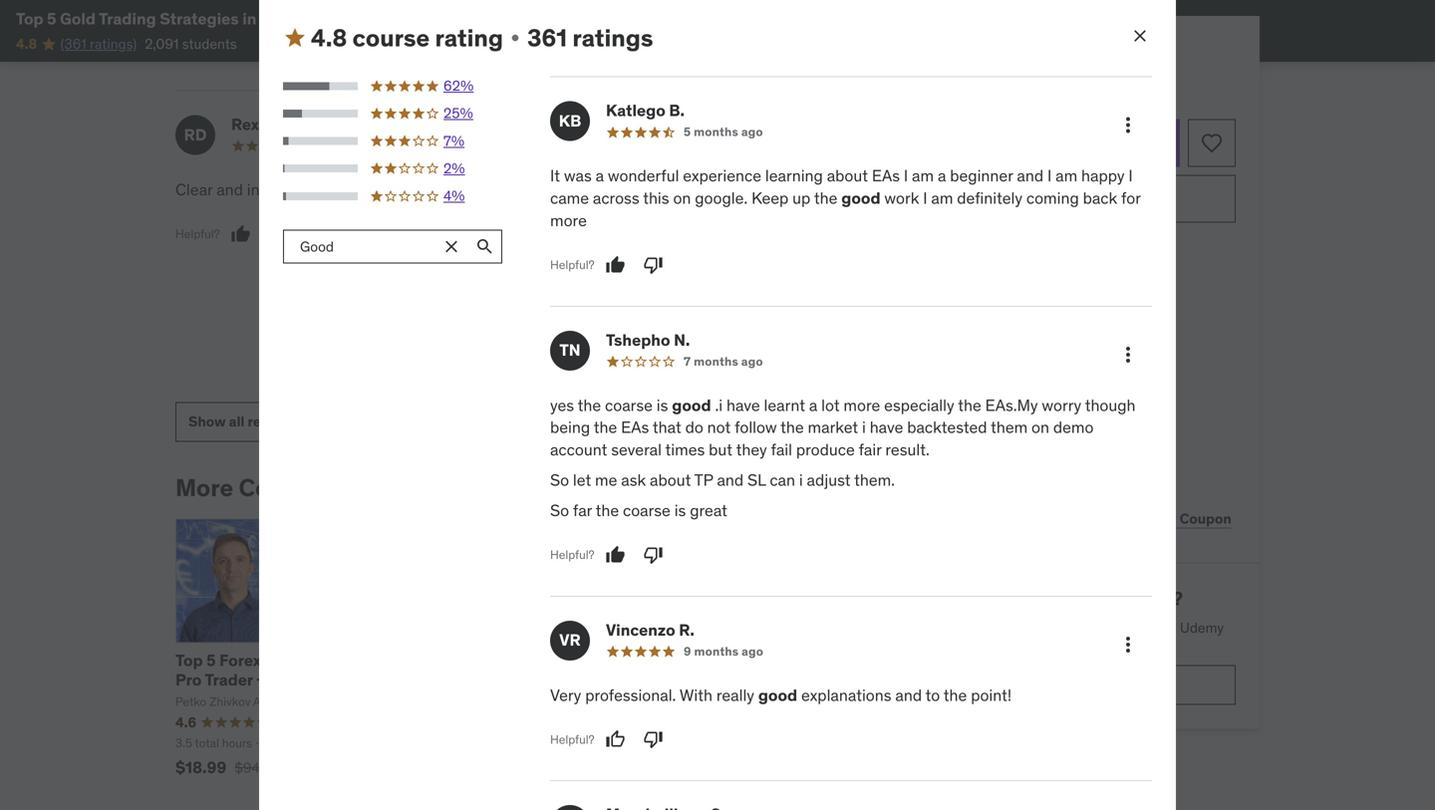 Task type: locate. For each thing, give the bounding box(es) containing it.
lot inside yes the coarse is good .i have learnt a lot more especially the eas.my worry though being the eas  that do not  follow the market i have backtested them on demo account several times but they fail produce fair result.
[[809, 179, 827, 200]]

reviews
[[248, 413, 299, 431]]

about for so let me ask about tp and sl  can i adjust them. so far the coarse is great
[[650, 470, 691, 490]]

and up great
[[717, 470, 744, 490]]

them. for so let me ask about tp and sl  can i adjust them. so far the coarse is great
[[854, 470, 895, 490]]

not up so let me ask about tp and sl  can i adjust them. so far the coarse is great at the bottom of the page
[[707, 417, 731, 438]]

but inside .i have learnt a lot more especially the eas.my worry though being the eas  that do not  follow the market i have backtested them on demo account several times but they fail produce fair result.
[[709, 440, 733, 460]]

2023
[[260, 8, 299, 29]]

62%
[[444, 77, 474, 95]]

they left mark review by katlego b. as unhelpful icon
[[611, 269, 642, 289]]

all
[[571, 736, 584, 751]]

training
[[945, 587, 1018, 611]]

i inside so let me ask about tp and sl  can i adjust them. so far the coarse is great
[[799, 470, 803, 490]]

about inside the so let me ask about tp and sl  can i adjust them.
[[569, 291, 610, 312]]

demo up the so let me ask about tp and sl  can i adjust them.
[[686, 246, 727, 267]]

1 vertical spatial tp
[[694, 470, 713, 490]]

fail inside yes the coarse is good .i have learnt a lot more especially the eas.my worry though being the eas  that do not  follow the market i have backtested them on demo account several times but they fail produce fair result.
[[646, 269, 667, 289]]

rex
[[231, 114, 259, 135]]

though left 'up' on the top right of page
[[741, 202, 792, 222]]

0 vertical spatial produce
[[671, 269, 730, 289]]

.i
[[702, 179, 710, 200], [715, 395, 723, 415]]

2 vertical spatial coarse
[[623, 500, 671, 521]]

ask for so let me ask about tp and sl  can i adjust them. so far the coarse is great
[[621, 470, 646, 490]]

aleksandrov down top 5 forex strategies from a pro trader + 5 forex robots link
[[253, 694, 319, 710]]

i
[[904, 166, 908, 186], [1048, 166, 1052, 186], [1129, 166, 1133, 186], [923, 188, 928, 208]]

can inside the so let me ask about tp and sl  can i adjust them.
[[689, 291, 714, 312]]

1 vertical spatial to
[[926, 685, 940, 705]]

being down learning
[[796, 202, 836, 222]]

0 horizontal spatial fair
[[734, 269, 757, 289]]

tn down show more 'button'
[[560, 340, 581, 361]]

tshepho n. up wonderful
[[596, 114, 680, 135]]

4.8
[[311, 23, 347, 53], [16, 35, 37, 53]]

0 horizontal spatial total
[[195, 736, 219, 751]]

but up so let me ask about tp and sl  can i adjust them. so far the coarse is great at the bottom of the page
[[709, 440, 733, 460]]

coarse inside yes the coarse is good .i have learnt a lot more especially the eas.my worry though being the eas  that do not  follow the market i have backtested them on demo account several times but they fail produce fair result.
[[595, 179, 643, 200]]

yes for yes the coarse is good .i have learnt a lot more especially the eas.my worry though being the eas  that do not  follow the market i have backtested them on demo account several times but they fail produce fair result.
[[540, 179, 564, 200]]

lectures
[[517, 736, 560, 751]]

1 horizontal spatial adjust
[[807, 470, 851, 490]]

adjust down .i have learnt a lot more especially the eas.my worry though being the eas  that do not  follow the market i have backtested them on demo account several times but they fail produce fair result.
[[807, 470, 851, 490]]

account inside .i have learnt a lot more especially the eas.my worry though being the eas  that do not  follow the market i have backtested them on demo account several times but they fail produce fair result.
[[550, 440, 607, 460]]

1 horizontal spatial 4.8
[[311, 23, 347, 53]]

sl for so let me ask about tp and sl  can i adjust them. so far the coarse is great
[[748, 470, 766, 490]]

coarse down mark review by tshepho n. as unhelpful image
[[605, 395, 653, 415]]

0 horizontal spatial backtested
[[540, 246, 620, 267]]

1 horizontal spatial sl
[[748, 470, 766, 490]]

1 4.6 from the left
[[175, 713, 197, 731]]

follow up mark review by katlego b. as unhelpful icon
[[654, 224, 696, 245]]

the
[[568, 179, 591, 200], [814, 188, 838, 208], [614, 202, 638, 222], [839, 202, 863, 222], [700, 224, 723, 245], [578, 395, 601, 415], [958, 395, 982, 415], [594, 417, 617, 438], [781, 417, 804, 438], [596, 500, 619, 521], [944, 685, 967, 705]]

is
[[647, 179, 658, 200], [657, 395, 668, 415], [674, 500, 686, 521]]

0 vertical spatial backtested
[[540, 246, 620, 267]]

0 horizontal spatial produce
[[671, 269, 730, 289]]

them
[[624, 246, 661, 267], [991, 417, 1028, 438]]

yes up petko zhivkov aleksandrov link on the bottom
[[550, 395, 574, 415]]

1 horizontal spatial +
[[302, 8, 312, 29]]

additional actions for review by vincenzo r. image
[[1116, 633, 1140, 657]]

0 vertical spatial market
[[727, 224, 777, 245]]

0 vertical spatial especially
[[540, 202, 611, 222]]

am right work
[[931, 188, 953, 208]]

professional.
[[585, 685, 676, 705]]

+ left 10
[[302, 8, 312, 29]]

4.8 right the medium image
[[311, 23, 347, 53]]

n. up wonderful
[[664, 114, 680, 135]]

0 vertical spatial times
[[540, 269, 580, 289]]

xsmall image for 8
[[945, 393, 961, 413]]

udemy
[[1180, 619, 1224, 637]]

1 vertical spatial being
[[550, 417, 590, 438]]

1 vertical spatial worry
[[1042, 395, 1082, 415]]

let inside so let me ask about tp and sl  can i adjust them. so far the coarse is great
[[573, 470, 591, 490]]

7 right mark review by tshepho n. as unhelpful image
[[684, 354, 691, 369]]

helpful? for rex d.
[[175, 226, 220, 242]]

them. inside so let me ask about tp and sl  can i adjust them. so far the coarse is great
[[854, 470, 895, 490]]

trading
[[99, 8, 156, 29], [784, 650, 842, 671], [413, 689, 471, 709]]

0 horizontal spatial 4.6
[[175, 713, 197, 731]]

get up very
[[567, 650, 594, 671]]

7 months ago
[[674, 138, 753, 154], [684, 354, 763, 369]]

show inside button
[[188, 413, 226, 431]]

so for so let me ask about tp and sl  can i adjust them. so far the coarse is great
[[550, 470, 569, 490]]

that down yes the coarse is good
[[653, 417, 682, 438]]

and left tv
[[1089, 421, 1112, 439]]

4% button
[[283, 186, 503, 206]]

fail inside .i have learnt a lot more especially the eas.my worry though being the eas  that do not  follow the market i have backtested them on demo account several times but they fail produce fair result.
[[771, 440, 792, 460]]

4.6 up 3.5 on the bottom left of the page
[[175, 713, 197, 731]]

0 vertical spatial eas.my
[[641, 202, 694, 222]]

learnt inside .i have learnt a lot more especially the eas.my worry though being the eas  that do not  follow the market i have backtested them on demo account several times but they fail produce fair result.
[[764, 395, 805, 415]]

eas.my down wonderful
[[641, 202, 694, 222]]

1 vertical spatial lot
[[821, 395, 840, 415]]

0 vertical spatial let
[[828, 269, 846, 289]]

0 horizontal spatial eas.my
[[641, 202, 694, 222]]

1 horizontal spatial several
[[792, 246, 842, 267]]

1 horizontal spatial demo
[[1053, 417, 1094, 438]]

aleksandrov inside petko zhivkov aleksandrov 4.6 1.5 total hours $24.99 $94.99
[[729, 694, 795, 710]]

trading down the ftmo
[[413, 689, 471, 709]]

about up great
[[650, 470, 691, 490]]

1 horizontal spatial trading
[[413, 689, 471, 709]]

especially left 8
[[884, 395, 955, 415]]

let for so let me ask about tp and sl  can i adjust them. so far the coarse is great
[[573, 470, 591, 490]]

to up the anywhere. at bottom
[[1082, 619, 1095, 637]]

eas inside .i have learnt a lot more especially the eas.my worry though being the eas  that do not  follow the market i have backtested them on demo account several times but they fail produce fair result.
[[621, 417, 649, 438]]

0 vertical spatial undo mark review by tshepho n. as helpful image
[[596, 351, 616, 371]]

(361 ratings)
[[60, 35, 137, 53]]

xsmall image left 361
[[507, 30, 523, 46]]

good
[[662, 179, 698, 200], [842, 188, 881, 208], [672, 395, 711, 415], [758, 685, 798, 705]]

2 $94.99 from the left
[[713, 759, 758, 777]]

mark review by vincenzo r. as helpful image
[[606, 730, 626, 750]]

1 vertical spatial them
[[991, 417, 1028, 438]]

a inside yes the coarse is good .i have learnt a lot more especially the eas.my worry though being the eas  that do not  follow the market i have backtested them on demo account several times but they fail produce fair result.
[[796, 179, 805, 200]]

7
[[674, 138, 681, 154], [684, 354, 691, 369]]

7 months ago down the so let me ask about tp and sl  can i adjust them.
[[684, 354, 763, 369]]

$94.99 inside petko zhivkov aleksandrov 4.6 1.5 total hours $24.99 $94.99
[[713, 759, 758, 777]]

do up undo mark review by katlego b. as helpful icon
[[604, 224, 623, 245]]

produce inside yes the coarse is good .i have learnt a lot more especially the eas.my worry though being the eas  that do not  follow the market i have backtested them on demo account several times but they fail produce fair result.
[[671, 269, 730, 289]]

7 months ago up experience
[[674, 138, 753, 154]]

them down downloadable
[[991, 417, 1028, 438]]

but
[[584, 269, 608, 289], [709, 440, 733, 460]]

mark review by vincenzo r. as unhelpful image
[[643, 730, 663, 750]]

eas.my up access
[[985, 395, 1038, 415]]

0 horizontal spatial being
[[550, 417, 590, 438]]

learnt
[[751, 179, 793, 200], [764, 395, 805, 415]]

medium image
[[283, 26, 307, 50]]

anywhere.
[[1054, 639, 1117, 656]]

is inside yes the coarse is good .i have learnt a lot more especially the eas.my worry though being the eas  that do not  follow the market i have backtested them on demo account several times but they fail produce fair result.
[[647, 179, 658, 200]]

account inside yes the coarse is good .i have learnt a lot more especially the eas.my worry though being the eas  that do not  follow the market i have backtested them on demo account several times but they fail produce fair result.
[[731, 246, 788, 267]]

petko
[[370, 473, 436, 503], [175, 694, 207, 710], [413, 694, 444, 710], [651, 694, 682, 710]]

money-
[[1049, 239, 1089, 255]]

though up tv
[[1085, 395, 1136, 415]]

4.6 up 1.5
[[651, 713, 672, 731]]

adjust for so let me ask about tp and sl  can i adjust them.
[[726, 291, 770, 312]]

aleksandrov down advisors at the bottom of page
[[729, 694, 795, 710]]

robots right 10
[[337, 8, 391, 29]]

show inside 'button'
[[540, 299, 578, 317]]

several inside .i have learnt a lot more especially the eas.my worry though being the eas  that do not  follow the market i have backtested them on demo account several times but they fail produce fair result.
[[611, 440, 662, 460]]

from
[[347, 650, 384, 671]]

top 5 gold trading strategies in 2023 + 10 robots included
[[16, 8, 461, 29]]

2 total from the left
[[668, 736, 693, 751]]

let down the work i am definitely coming back for more at top
[[828, 269, 846, 289]]

1 vertical spatial several
[[611, 440, 662, 460]]

7% button
[[283, 131, 503, 151]]

being inside yes the coarse is good .i have learnt a lot more especially the eas.my worry though being the eas  that do not  follow the market i have backtested them on demo account several times but they fail produce fair result.
[[796, 202, 836, 222]]

top inside 'top 5 forex strategies from a pro trader + 5 forex robots petko zhivkov aleksandrov'
[[175, 650, 203, 671]]

especially down 'was'
[[540, 202, 611, 222]]

ask for so let me ask about tp and sl  can i adjust them.
[[540, 291, 565, 312]]

day
[[1025, 239, 1046, 255]]

tshepho
[[596, 114, 660, 135], [606, 330, 670, 350]]

not up mark review by katlego b. as unhelpful icon
[[626, 224, 650, 245]]

mark review by katlego b. as unhelpful image
[[634, 31, 653, 51]]

1 vertical spatial though
[[1085, 395, 1136, 415]]

me inside the so let me ask about tp and sl  can i adjust them.
[[850, 269, 872, 289]]

backtested inside yes the coarse is good .i have learnt a lot more especially the eas.my worry though being the eas  that do not  follow the market i have backtested them on demo account several times but they fail produce fair result.
[[540, 246, 620, 267]]

times up "show more"
[[540, 269, 580, 289]]

gold
[[60, 8, 96, 29]]

robots left the ftmo
[[328, 670, 383, 690]]

is inside so let me ask about tp and sl  can i adjust them. so far the coarse is great
[[674, 500, 686, 521]]

1 horizontal spatial show
[[540, 299, 578, 317]]

4.6
[[175, 713, 197, 731], [651, 713, 672, 731]]

1 vertical spatial account
[[550, 440, 607, 460]]

trading up ratings)
[[99, 8, 156, 29]]

great
[[690, 500, 728, 521]]

99
[[651, 670, 671, 690]]

xsmall image left access
[[945, 421, 961, 440]]

let for so let me ask about tp and sl  can i adjust them.
[[828, 269, 846, 289]]

0 horizontal spatial .i
[[702, 179, 710, 200]]

helpful? for tshepho n.
[[550, 547, 595, 563]]

google.
[[695, 188, 748, 208]]

coarse for yes the coarse is good
[[605, 395, 653, 415]]

demo inside .i have learnt a lot more especially the eas.my worry though being the eas  that do not  follow the market i have backtested them on demo account several times but they fail produce fair result.
[[1053, 417, 1094, 438]]

1 horizontal spatial eas
[[621, 417, 649, 438]]

more inside the work i am definitely coming back for more
[[550, 210, 587, 231]]

anytime,
[[997, 639, 1050, 656]]

trading inside automated forex trading + 99 expert advisors every month
[[784, 650, 842, 671]]

eas.my
[[641, 202, 694, 222], [985, 395, 1038, 415]]

0 vertical spatial fail
[[646, 269, 667, 289]]

ask inside the so let me ask about tp and sl  can i adjust them.
[[540, 291, 565, 312]]

undo mark review by tshepho n. as helpful image left mark review by tshepho n. as unhelpful icon
[[606, 545, 626, 565]]

xsmall image
[[507, 30, 523, 46], [945, 393, 961, 413], [945, 421, 961, 440]]

mark review by rex d. as unhelpful image
[[269, 224, 289, 244]]

0 vertical spatial them
[[624, 246, 661, 267]]

7 down b.
[[674, 138, 681, 154]]

0 vertical spatial being
[[796, 202, 836, 222]]

4.8 for 4.8 course rating
[[311, 23, 347, 53]]

5 down b.
[[684, 124, 691, 140]]

undo mark review by tshepho n. as helpful image
[[596, 351, 616, 371], [606, 545, 626, 565]]

is for yes the coarse is good
[[657, 395, 668, 415]]

2 vertical spatial about
[[650, 470, 691, 490]]

yes inside yes the coarse is good .i have learnt a lot more especially the eas.my worry though being the eas  that do not  follow the market i have backtested them on demo account several times but they fail produce fair result.
[[540, 179, 564, 200]]

robots
[[337, 8, 391, 29], [328, 670, 383, 690]]

can for so let me ask about tp and sl  can i adjust them.
[[689, 291, 714, 312]]

0 vertical spatial that
[[572, 224, 601, 245]]

0 horizontal spatial market
[[727, 224, 777, 245]]

produce inside .i have learnt a lot more especially the eas.my worry though being the eas  that do not  follow the market i have backtested them on demo account several times but they fail produce fair result.
[[796, 440, 855, 460]]

1 horizontal spatial about
[[650, 470, 691, 490]]

1 vertical spatial adjust
[[807, 470, 851, 490]]

top
[[16, 8, 43, 29], [175, 650, 203, 671]]

zhivkov down expert
[[685, 694, 726, 710]]

but inside yes the coarse is good .i have learnt a lot more especially the eas.my worry though being the eas  that do not  follow the market i have backtested them on demo account several times but they fail produce fair result.
[[584, 269, 608, 289]]

undo mark review by katlego b. as helpful image
[[596, 31, 616, 51]]

1 vertical spatial times
[[665, 440, 705, 460]]

10
[[316, 8, 333, 29]]

do inside .i have learnt a lot more especially the eas.my worry though being the eas  that do not  follow the market i have backtested them on demo account several times but they fail produce fair result.
[[685, 417, 704, 438]]

1 horizontal spatial follow
[[735, 417, 777, 438]]

it was a wonderful experience learning about eas i am a beginner and i am happy i came across this on google. keep up the
[[550, 166, 1133, 208]]

0 horizontal spatial eas
[[540, 224, 568, 245]]

about for so let me ask about tp and sl  can i adjust them.
[[569, 291, 610, 312]]

5 left gold
[[47, 8, 56, 29]]

petko right by
[[370, 473, 436, 503]]

top 5 forex strategies from a pro trader + 5 forex robots petko zhivkov aleksandrov
[[175, 650, 396, 710]]

times inside yes the coarse is good .i have learnt a lot more especially the eas.my worry though being the eas  that do not  follow the market i have backtested them on demo account several times but they fail produce fair result.
[[540, 269, 580, 289]]

helpful? for vincenzo r.
[[550, 732, 595, 747]]

0 vertical spatial is
[[647, 179, 658, 200]]

top left gold
[[16, 8, 43, 29]]

expert
[[674, 670, 725, 690]]

1 vertical spatial them.
[[854, 470, 895, 490]]

sl inside the so let me ask about tp and sl  can i adjust them.
[[667, 291, 685, 312]]

1 vertical spatial show
[[188, 413, 226, 431]]

about inside it was a wonderful experience learning about eas i am a beginner and i am happy i came across this on google. keep up the
[[827, 166, 868, 186]]

hours
[[222, 736, 252, 751], [695, 736, 726, 751]]

ago for very professional. with really
[[742, 644, 764, 659]]

0 horizontal spatial trading
[[99, 8, 156, 29]]

0 horizontal spatial let
[[573, 470, 591, 490]]

0 vertical spatial demo
[[686, 246, 727, 267]]

tp up great
[[694, 470, 713, 490]]

ftmo master class: get funded with forex prop trading firms link
[[413, 650, 609, 709]]

backtested up "show more"
[[540, 246, 620, 267]]

yes left across on the left top
[[540, 179, 564, 200]]

$94.99 down 3.5 total hours
[[234, 759, 280, 777]]

them. inside the so let me ask about tp and sl  can i adjust them.
[[773, 291, 814, 312]]

more
[[831, 179, 868, 200], [550, 210, 587, 231], [581, 299, 615, 317], [844, 395, 880, 415], [1060, 587, 1107, 611]]

1 vertical spatial ask
[[621, 470, 646, 490]]

0 vertical spatial me
[[850, 269, 872, 289]]

that down came
[[572, 224, 601, 245]]

worry down experience
[[698, 202, 738, 222]]

do
[[604, 224, 623, 245], [685, 417, 704, 438]]

tn up it
[[550, 125, 571, 145]]

1 horizontal spatial backtested
[[907, 417, 987, 438]]

being inside .i have learnt a lot more especially the eas.my worry though being the eas  that do not  follow the market i have backtested them on demo account several times but they fail produce fair result.
[[550, 417, 590, 438]]

petko inside 'top 5 forex strategies from a pro trader + 5 forex robots petko zhivkov aleksandrov'
[[175, 694, 207, 710]]

0 vertical spatial sl
[[667, 291, 685, 312]]

1 $94.99 from the left
[[234, 759, 280, 777]]

coarse left this
[[595, 179, 643, 200]]

about down undo mark review by katlego b. as helpful icon
[[569, 291, 610, 312]]

.i right yes the coarse is good
[[715, 395, 723, 415]]

r.
[[679, 620, 695, 640]]

though inside .i have learnt a lot more especially the eas.my worry though being the eas  that do not  follow the market i have backtested them on demo account several times but they fail produce fair result.
[[1085, 395, 1136, 415]]

let
[[828, 269, 846, 289], [573, 470, 591, 490]]

ask inside so let me ask about tp and sl  can i adjust them. so far the coarse is great
[[621, 470, 646, 490]]

petko down pro
[[175, 694, 207, 710]]

buy
[[1058, 188, 1087, 209]]

zhivkov inside petko zhivkov aleksandrov 4.6 1.5 total hours $24.99 $94.99
[[685, 694, 726, 710]]

forex right with
[[511, 670, 553, 690]]

0 vertical spatial show
[[540, 299, 578, 317]]

coarse
[[595, 179, 643, 200], [605, 395, 653, 415], [623, 500, 671, 521]]

tshepho up mark review by tshepho n. as unhelpful image
[[606, 330, 670, 350]]

0 vertical spatial so
[[805, 269, 824, 289]]

several down the work i am definitely coming back for more at top
[[792, 246, 842, 267]]

more
[[175, 473, 233, 503]]

0 horizontal spatial adjust
[[726, 291, 770, 312]]

(361
[[60, 35, 86, 53]]

undo mark review by tshepho n. as helpful image for mark review by tshepho n. as unhelpful image
[[596, 351, 616, 371]]

1 horizontal spatial produce
[[796, 440, 855, 460]]

1 vertical spatial undo mark review by tshepho n. as helpful image
[[606, 545, 626, 565]]

5 months ago for rex d.
[[309, 138, 389, 154]]

sl inside so let me ask about tp and sl  can i adjust them. so far the coarse is great
[[748, 470, 766, 490]]

mark review by katlego b. as unhelpful image
[[643, 255, 663, 275]]

several down yes the coarse is good
[[611, 440, 662, 460]]

1 vertical spatial strategies
[[265, 650, 344, 671]]

0 horizontal spatial them
[[624, 246, 661, 267]]

me inside so let me ask about tp and sl  can i adjust them. so far the coarse is great
[[595, 470, 617, 490]]

and up coming
[[1017, 166, 1044, 186]]

0 vertical spatial get
[[945, 619, 968, 637]]

worry inside yes the coarse is good .i have learnt a lot more especially the eas.my worry though being the eas  that do not  follow the market i have backtested them on demo account several times but they fail produce fair result.
[[698, 202, 738, 222]]

me
[[850, 269, 872, 289], [595, 470, 617, 490]]

0 horizontal spatial $94.99
[[234, 759, 280, 777]]

tp for so let me ask about tp and sl  can i adjust them. so far the coarse is great
[[694, 470, 713, 490]]

1 vertical spatial xsmall image
[[945, 393, 961, 413]]

total right 3.5 on the bottom left of the page
[[195, 736, 219, 751]]

adjust inside so let me ask about tp and sl  can i adjust them. so far the coarse is great
[[807, 470, 851, 490]]

0 vertical spatial can
[[689, 291, 714, 312]]

2 horizontal spatial +
[[845, 650, 855, 671]]

0 vertical spatial but
[[584, 269, 608, 289]]

i up work
[[904, 166, 908, 186]]

0 horizontal spatial follow
[[654, 224, 696, 245]]

1 vertical spatial but
[[709, 440, 733, 460]]

undo mark review by tshepho n. as helpful image left mark review by tshepho n. as unhelpful image
[[596, 351, 616, 371]]

1 horizontal spatial ask
[[621, 470, 646, 490]]

0 vertical spatial yes
[[540, 179, 564, 200]]

+ right trader
[[257, 670, 266, 690]]

across
[[593, 188, 640, 208]]

1 vertical spatial trading
[[784, 650, 842, 671]]

0 vertical spatial about
[[827, 166, 868, 186]]

adjust inside the so let me ask about tp and sl  can i adjust them.
[[726, 291, 770, 312]]

i right work
[[923, 188, 928, 208]]

result.
[[760, 269, 805, 289], [886, 440, 930, 460]]

1 vertical spatial 7
[[684, 354, 691, 369]]

show
[[540, 299, 578, 317], [188, 413, 226, 431]]

1 horizontal spatial that
[[653, 417, 682, 438]]

.i have learnt a lot more especially the eas.my worry though being the eas  that do not  follow the market i have backtested them on demo account several times but they fail produce fair result.
[[550, 395, 1136, 460]]

being down yes the coarse is good
[[550, 417, 590, 438]]

tshepho left b.
[[596, 114, 660, 135]]

strategies
[[160, 8, 239, 29], [265, 650, 344, 671]]

1 vertical spatial let
[[573, 470, 591, 490]]

market inside yes the coarse is good .i have learnt a lot more especially the eas.my worry though being the eas  that do not  follow the market i have backtested them on demo account several times but they fail produce fair result.
[[727, 224, 777, 245]]

demo down the 8 downloadable resources
[[1053, 417, 1094, 438]]

can down .i have learnt a lot more especially the eas.my worry though being the eas  that do not  follow the market i have backtested them on demo account several times but they fail produce fair result.
[[770, 470, 795, 490]]

by
[[337, 473, 365, 503]]

let up far
[[573, 470, 591, 490]]

2 hours from the left
[[695, 736, 726, 751]]

not inside .i have learnt a lot more especially the eas.my worry though being the eas  that do not  follow the market i have backtested them on demo account several times but they fail produce fair result.
[[707, 417, 731, 438]]

with
[[474, 670, 508, 690]]

1 horizontal spatial let
[[828, 269, 846, 289]]

total inside petko zhivkov aleksandrov 4.6 1.5 total hours $24.99 $94.99
[[668, 736, 693, 751]]

to left point!
[[926, 685, 940, 705]]

0 vertical spatial follow
[[654, 224, 696, 245]]

on inside it was a wonderful experience learning about eas i am a beginner and i am happy i came across this on google. keep up the
[[673, 188, 691, 208]]

they up so let me ask about tp and sl  can i adjust them. so far the coarse is great at the bottom of the page
[[736, 440, 767, 460]]

month
[[651, 689, 700, 709]]

sl for so let me ask about tp and sl  can i adjust them.
[[667, 291, 685, 312]]

b.
[[669, 100, 685, 121]]

0 vertical spatial learnt
[[751, 179, 793, 200]]

0 horizontal spatial strategies
[[160, 8, 239, 29]]

2 horizontal spatial eas
[[872, 166, 900, 186]]

eas inside yes the coarse is good .i have learnt a lot more especially the eas.my worry though being the eas  that do not  follow the market i have backtested them on demo account several times but they fail produce fair result.
[[540, 224, 568, 245]]

top for top 5 gold trading strategies in 2023 + 10 robots included
[[16, 8, 43, 29]]

1 vertical spatial learnt
[[764, 395, 805, 415]]

more inside the training 2 or more people? get your team access to 25,000+ top udemy courses anytime, anywhere.
[[1060, 587, 1107, 611]]

eas.my inside .i have learnt a lot more especially the eas.my worry though being the eas  that do not  follow the market i have backtested them on demo account several times but they fail produce fair result.
[[985, 395, 1038, 415]]

happy
[[1081, 166, 1125, 186]]

1 vertical spatial eas.my
[[985, 395, 1038, 415]]

have
[[714, 179, 747, 200], [789, 224, 823, 245], [727, 395, 760, 415], [870, 417, 903, 438]]

eas up work
[[872, 166, 900, 186]]

1 horizontal spatial they
[[736, 440, 767, 460]]

they
[[611, 269, 642, 289], [736, 440, 767, 460]]

wishlist image
[[1200, 131, 1224, 155]]

.i right this
[[702, 179, 710, 200]]

1 vertical spatial not
[[707, 417, 731, 438]]

for
[[1121, 188, 1141, 208]]

1 horizontal spatial do
[[685, 417, 704, 438]]

1 horizontal spatial me
[[850, 269, 872, 289]]

tp for so let me ask about tp and sl  can i adjust them.
[[613, 291, 632, 312]]

not inside yes the coarse is good .i have learnt a lot more especially the eas.my worry though being the eas  that do not  follow the market i have backtested them on demo account several times but they fail produce fair result.
[[626, 224, 650, 245]]

ask
[[540, 291, 565, 312], [621, 470, 646, 490]]

petko zhivkov aleksandrov link
[[370, 473, 676, 503]]

aleksandrov
[[535, 473, 676, 503], [253, 694, 319, 710], [491, 694, 557, 710], [729, 694, 795, 710]]

can inside so let me ask about tp and sl  can i adjust them. so far the coarse is great
[[770, 470, 795, 490]]

0 horizontal spatial do
[[604, 224, 623, 245]]

coarse for yes the coarse is good .i have learnt a lot more especially the eas.my worry though being the eas  that do not  follow the market i have backtested them on demo account several times but they fail produce fair result.
[[595, 179, 643, 200]]

demo inside yes the coarse is good .i have learnt a lot more especially the eas.my worry though being the eas  that do not  follow the market i have backtested them on demo account several times but they fail produce fair result.
[[686, 246, 727, 267]]

1 horizontal spatial strategies
[[265, 650, 344, 671]]

access on mobile and tv
[[977, 421, 1132, 439]]

tp inside so let me ask about tp and sl  can i adjust them. so far the coarse is great
[[694, 470, 713, 490]]

the inside so let me ask about tp and sl  can i adjust them. so far the coarse is great
[[596, 500, 619, 521]]

eas down yes the coarse is good
[[621, 417, 649, 438]]

can for so let me ask about tp and sl  can i adjust them. so far the coarse is great
[[770, 470, 795, 490]]

work
[[885, 188, 919, 208]]

especially inside yes the coarse is good .i have learnt a lot more especially the eas.my worry though being the eas  that do not  follow the market i have backtested them on demo account several times but they fail produce fair result.
[[540, 202, 611, 222]]

on inside .i have learnt a lot more especially the eas.my worry though being the eas  that do not  follow the market i have backtested them on demo account several times but they fail produce fair result.
[[1032, 417, 1050, 438]]

forex up very professional. with really good explanations and to the point!
[[740, 650, 781, 671]]

tp inside the so let me ask about tp and sl  can i adjust them.
[[613, 291, 632, 312]]

n.
[[664, 114, 680, 135], [674, 330, 690, 350]]

1 vertical spatial especially
[[884, 395, 955, 415]]

2 4.6 from the left
[[651, 713, 672, 731]]

funded
[[413, 670, 471, 690]]

1 horizontal spatial but
[[709, 440, 733, 460]]

sl
[[667, 291, 685, 312], [748, 470, 766, 490]]

0 horizontal spatial sl
[[667, 291, 685, 312]]

0 vertical spatial adjust
[[726, 291, 770, 312]]

yes the coarse is good .i have learnt a lot more especially the eas.my worry though being the eas  that do not  follow the market i have backtested them on demo account several times but they fail produce fair result.
[[540, 179, 868, 289]]

i
[[781, 224, 785, 245], [718, 291, 722, 312], [862, 417, 866, 438], [799, 470, 803, 490]]

5 months ago up experience
[[684, 124, 763, 140]]

follow up so let me ask about tp and sl  can i adjust them. so far the coarse is great at the bottom of the page
[[735, 417, 777, 438]]

5 months ago up 2% button at the top of the page
[[309, 138, 389, 154]]

advisors
[[728, 670, 794, 690]]

fail
[[646, 269, 667, 289], [771, 440, 792, 460]]

show for show more
[[540, 299, 578, 317]]

them down this
[[624, 246, 661, 267]]

backtested down 8
[[907, 417, 987, 438]]

tp down undo mark review by katlego b. as helpful icon
[[613, 291, 632, 312]]

that inside yes the coarse is good .i have learnt a lot more especially the eas.my worry though being the eas  that do not  follow the market i have backtested them on demo account several times but they fail produce fair result.
[[572, 224, 601, 245]]

1 vertical spatial can
[[770, 470, 795, 490]]

aleksandrov up mark review by tshepho n. as unhelpful icon
[[535, 473, 676, 503]]

strategies up 2,091 students
[[160, 8, 239, 29]]

so let me ask about tp and sl  can i adjust them. so far the coarse is great
[[550, 470, 895, 521]]



Task type: describe. For each thing, give the bounding box(es) containing it.
fair inside .i have learnt a lot more especially the eas.my worry though being the eas  that do not  follow the market i have backtested them on demo account several times but they fail produce fair result.
[[859, 440, 882, 460]]

good for yes the coarse is good
[[672, 395, 711, 415]]

months for clear and informative.
[[319, 138, 364, 154]]

very professional. with really good explanations and to the point!
[[550, 685, 1012, 705]]

and inside it was a wonderful experience learning about eas i am a beginner and i am happy i came across this on google. keep up the
[[1017, 166, 1044, 186]]

1 total from the left
[[195, 736, 219, 751]]

prop
[[557, 670, 593, 690]]

follow inside yes the coarse is good .i have learnt a lot more especially the eas.my worry though being the eas  that do not  follow the market i have backtested them on demo account several times but they fail produce fair result.
[[654, 224, 696, 245]]

top for top 5 forex strategies from a pro trader + 5 forex robots petko zhivkov aleksandrov
[[175, 650, 203, 671]]

get inside ftmo master class: get funded with forex prop trading firms
[[567, 650, 594, 671]]

forex inside ftmo master class: get funded with forex prop trading firms
[[511, 670, 553, 690]]

0 vertical spatial xsmall image
[[507, 30, 523, 46]]

1 vertical spatial tn
[[560, 340, 581, 361]]

is for yes the coarse is good .i have learnt a lot more especially the eas.my worry though being the eas  that do not  follow the market i have backtested them on demo account several times but they fail produce fair result.
[[647, 179, 658, 200]]

coupon
[[1180, 510, 1232, 528]]

2,091
[[145, 35, 179, 53]]

and right explanations
[[895, 685, 922, 705]]

or
[[1038, 587, 1056, 611]]

master
[[462, 650, 514, 671]]

0 vertical spatial 7
[[674, 138, 681, 154]]

on inside yes the coarse is good .i have learnt a lot more especially the eas.my worry though being the eas  that do not  follow the market i have backtested them on demo account several times but they fail produce fair result.
[[665, 246, 683, 267]]

1 hours from the left
[[222, 736, 252, 751]]

learnt inside yes the coarse is good .i have learnt a lot more especially the eas.my worry though being the eas  that do not  follow the market i have backtested them on demo account several times but they fail produce fair result.
[[751, 179, 793, 200]]

$94.99 inside $18.99 $94.99
[[234, 759, 280, 777]]

ago for clear and informative.
[[367, 138, 389, 154]]

show more
[[540, 299, 615, 317]]

5 right trader
[[270, 670, 279, 690]]

2,091 students
[[145, 35, 237, 53]]

30-
[[1006, 239, 1025, 255]]

zhivkov left far
[[442, 473, 530, 503]]

back
[[1089, 239, 1116, 255]]

clear and informative.
[[175, 179, 331, 200]]

forex right pro
[[219, 650, 261, 671]]

students
[[182, 35, 237, 53]]

every
[[797, 670, 839, 690]]

i inside yes the coarse is good .i have learnt a lot more especially the eas.my worry though being the eas  that do not  follow the market i have backtested them on demo account several times but they fail produce fair result.
[[781, 224, 785, 245]]

backtested inside .i have learnt a lot more especially the eas.my worry though being the eas  that do not  follow the market i have backtested them on demo account several times but they fail produce fair result.
[[907, 417, 987, 438]]

more inside .i have learnt a lot more especially the eas.my worry though being the eas  that do not  follow the market i have backtested them on demo account several times but they fail produce fair result.
[[844, 395, 880, 415]]

came
[[550, 188, 589, 208]]

additional actions for review by tshepho n. image
[[1116, 343, 1140, 367]]

though inside yes the coarse is good .i have learnt a lot more especially the eas.my worry though being the eas  that do not  follow the market i have backtested them on demo account several times but they fail produce fair result.
[[741, 202, 792, 222]]

1 horizontal spatial 7
[[684, 354, 691, 369]]

this
[[643, 188, 669, 208]]

i up coming
[[1048, 166, 1052, 186]]

kb
[[559, 111, 581, 131]]

guarantee
[[1119, 239, 1175, 255]]

good for very professional. with really good explanations and to the point!
[[758, 685, 798, 705]]

apply coupon
[[1139, 510, 1232, 528]]

aleksandrov inside 'top 5 forex strategies from a pro trader + 5 forex robots petko zhivkov aleksandrov'
[[253, 694, 319, 710]]

9 months ago
[[684, 644, 764, 659]]

adjust for so let me ask about tp and sl  can i adjust them. so far the coarse is great
[[807, 470, 851, 490]]

1 vertical spatial tshepho n.
[[606, 330, 690, 350]]

ratings
[[573, 23, 653, 53]]

1 vertical spatial tshepho
[[606, 330, 670, 350]]

work i am definitely coming back for more
[[550, 188, 1141, 231]]

in
[[242, 8, 257, 29]]

4%
[[444, 187, 465, 205]]

and inside the so let me ask about tp and sl  can i adjust them.
[[636, 291, 663, 312]]

1.5
[[651, 736, 666, 751]]

that inside .i have learnt a lot more especially the eas.my worry though being the eas  that do not  follow the market i have backtested them on demo account several times but they fail produce fair result.
[[653, 417, 682, 438]]

eas.my inside yes the coarse is good .i have learnt a lot more especially the eas.my worry though being the eas  that do not  follow the market i have backtested them on demo account several times but they fail produce fair result.
[[641, 202, 694, 222]]

ftmo master class: get funded with forex prop trading firms
[[413, 650, 594, 709]]

coarse inside so let me ask about tp and sl  can i adjust them. so far the coarse is great
[[623, 500, 671, 521]]

beginner
[[950, 166, 1013, 186]]

0 vertical spatial n.
[[664, 114, 680, 135]]

3.5 total hours
[[175, 736, 252, 751]]

0 horizontal spatial to
[[926, 685, 940, 705]]

0 vertical spatial trading
[[99, 8, 156, 29]]

361 ratings
[[527, 23, 653, 53]]

more inside 'button'
[[581, 299, 615, 317]]

pro
[[175, 670, 202, 690]]

0 vertical spatial robots
[[337, 8, 391, 29]]

so for so let me ask about tp and sl  can i adjust them.
[[805, 269, 824, 289]]

and right clear
[[216, 179, 243, 200]]

resources
[[1079, 394, 1140, 412]]

zhivkov inside 'top 5 forex strategies from a pro trader + 5 forex robots petko zhivkov aleksandrov'
[[209, 694, 251, 710]]

worry inside .i have learnt a lot more especially the eas.my worry though being the eas  that do not  follow the market i have backtested them on demo account several times but they fail produce fair result.
[[1042, 395, 1082, 415]]

really
[[716, 685, 754, 705]]

months for it was a wonderful experience learning about eas i am a beginner and i am happy i came across this on google. keep up the
[[694, 124, 739, 140]]

they inside .i have learnt a lot more especially the eas.my worry though being the eas  that do not  follow the market i have backtested them on demo account several times but they fail produce fair result.
[[736, 440, 767, 460]]

hours inside petko zhivkov aleksandrov 4.6 1.5 total hours $24.99 $94.99
[[695, 736, 726, 751]]

25%
[[444, 104, 473, 122]]

it
[[550, 166, 560, 186]]

4.6 inside petko zhivkov aleksandrov 4.6 1.5 total hours $24.99 $94.99
[[651, 713, 672, 731]]

more inside yes the coarse is good .i have learnt a lot more especially the eas.my worry though being the eas  that do not  follow the market i have backtested them on demo account several times but they fail produce fair result.
[[831, 179, 868, 200]]

0 vertical spatial tshepho n.
[[596, 114, 680, 135]]

access
[[1036, 619, 1079, 637]]

good for yes the coarse is good .i have learnt a lot more especially the eas.my worry though being the eas  that do not  follow the market i have backtested them on demo account several times but they fail produce fair result.
[[662, 179, 698, 200]]

downloadable
[[989, 394, 1076, 412]]

forex left from
[[283, 670, 325, 690]]

me for so let me ask about tp and sl  can i adjust them.
[[850, 269, 872, 289]]

8
[[977, 394, 985, 412]]

rex d.
[[231, 114, 279, 135]]

robots inside 'top 5 forex strategies from a pro trader + 5 forex robots petko zhivkov aleksandrov'
[[328, 670, 383, 690]]

show for show all reviews
[[188, 413, 226, 431]]

training 2 or more people? get your team access to 25,000+ top udemy courses anytime, anywhere.
[[945, 587, 1224, 656]]

petko inside petko zhivkov aleksandrov 4.6 1.5 total hours $24.99 $94.99
[[651, 694, 682, 710]]

vincenzo
[[606, 620, 675, 640]]

clear input image
[[442, 237, 461, 257]]

automated
[[651, 650, 736, 671]]

5 up informative.
[[309, 138, 316, 154]]

2 vertical spatial so
[[550, 500, 569, 521]]

.i inside .i have learnt a lot more especially the eas.my worry though being the eas  that do not  follow the market i have backtested them on demo account several times but they fail produce fair result.
[[715, 395, 723, 415]]

access
[[977, 421, 1021, 439]]

yes the coarse is good
[[550, 395, 711, 415]]

undo mark review by tshepho n. as helpful image for mark review by tshepho n. as unhelpful icon
[[606, 545, 626, 565]]

submit search image
[[475, 237, 495, 257]]

result. inside .i have learnt a lot more especially the eas.my worry though being the eas  that do not  follow the market i have backtested them on demo account several times but they fail produce fair result.
[[886, 440, 930, 460]]

katlego
[[606, 100, 666, 121]]

$18.99
[[175, 757, 226, 778]]

get inside the training 2 or more people? get your team access to 25,000+ top udemy courses anytime, anywhere.
[[945, 619, 968, 637]]

experience
[[683, 166, 762, 186]]

result. inside yes the coarse is good .i have learnt a lot more especially the eas.my worry though being the eas  that do not  follow the market i have backtested them on demo account several times but they fail produce fair result.
[[760, 269, 805, 289]]

all levels
[[571, 736, 621, 751]]

tv
[[1115, 421, 1132, 439]]

coming
[[1026, 188, 1079, 208]]

ratings)
[[90, 35, 137, 53]]

the inside it was a wonderful experience learning about eas i am a beginner and i am happy i came across this on google. keep up the
[[814, 188, 838, 208]]

xsmall image for access
[[945, 421, 961, 440]]

2% button
[[283, 159, 503, 178]]

mark review by tshepho n. as unhelpful image
[[643, 545, 663, 565]]

am inside the work i am definitely coming back for more
[[931, 188, 953, 208]]

.i inside yes the coarse is good .i have learnt a lot more especially the eas.my worry though being the eas  that do not  follow the market i have backtested them on demo account several times but they fail produce fair result.
[[702, 179, 710, 200]]

top
[[1156, 619, 1177, 637]]

was
[[564, 166, 592, 186]]

forex inside automated forex trading + 99 expert advisors every month
[[740, 650, 781, 671]]

trading inside ftmo master class: get funded with forex prop trading firms
[[413, 689, 471, 709]]

courses
[[945, 639, 994, 656]]

them inside .i have learnt a lot more especially the eas.my worry though being the eas  that do not  follow the market i have backtested them on demo account several times but they fail produce fair result.
[[991, 417, 1028, 438]]

and inside so let me ask about tp and sl  can i adjust them. so far the coarse is great
[[717, 470, 744, 490]]

0 vertical spatial 7 months ago
[[674, 138, 753, 154]]

56 lectures
[[500, 736, 560, 751]]

i inside the so let me ask about tp and sl  can i adjust them.
[[718, 291, 722, 312]]

i up for on the top right
[[1129, 166, 1133, 186]]

undo mark review by rex d. as helpful image
[[231, 224, 251, 244]]

fair inside yes the coarse is good .i have learnt a lot more especially the eas.my worry though being the eas  that do not  follow the market i have backtested them on demo account several times but they fail produce fair result.
[[734, 269, 757, 289]]

am up buy
[[1056, 166, 1078, 186]]

i inside .i have learnt a lot more especially the eas.my worry though being the eas  that do not  follow the market i have backtested them on demo account several times but they fail produce fair result.
[[862, 417, 866, 438]]

times inside .i have learnt a lot more especially the eas.my worry though being the eas  that do not  follow the market i have backtested them on demo account several times but they fail produce fair result.
[[665, 440, 705, 460]]

your
[[971, 619, 998, 637]]

Search reviews text field
[[283, 230, 435, 264]]

firms
[[474, 689, 517, 709]]

i inside the work i am definitely coming back for more
[[923, 188, 928, 208]]

me for so let me ask about tp and sl  can i adjust them. so far the coarse is great
[[595, 470, 617, 490]]

am up work
[[912, 166, 934, 186]]

katlego b.
[[606, 100, 685, 121]]

$17.99
[[945, 40, 1043, 80]]

additional actions for review by katlego b. image
[[1116, 113, 1140, 137]]

yes for yes the coarse is good
[[550, 395, 574, 415]]

market inside .i have learnt a lot more especially the eas.my worry though being the eas  that do not  follow the market i have backtested them on demo account several times but they fail produce fair result.
[[808, 417, 858, 438]]

to inside the training 2 or more people? get your team access to 25,000+ top udemy courses anytime, anywhere.
[[1082, 619, 1095, 637]]

petko down funded
[[413, 694, 444, 710]]

them. for so let me ask about tp and sl  can i adjust them.
[[773, 291, 814, 312]]

1 vertical spatial n.
[[674, 330, 690, 350]]

class:
[[518, 650, 563, 671]]

definitely
[[957, 188, 1023, 208]]

show all reviews button
[[175, 402, 312, 442]]

strategies inside 'top 5 forex strategies from a pro trader + 5 forex robots petko zhivkov aleksandrov'
[[265, 650, 344, 671]]

levels
[[587, 736, 621, 751]]

now
[[1091, 188, 1123, 209]]

zhivkov down with
[[447, 694, 488, 710]]

undo mark review by katlego b. as helpful image
[[606, 255, 626, 275]]

very
[[550, 685, 581, 705]]

5 right pro
[[206, 650, 216, 671]]

close modal image
[[1130, 26, 1150, 46]]

mark review by tshepho n. as unhelpful image
[[634, 351, 653, 371]]

do inside yes the coarse is good .i have learnt a lot more especially the eas.my worry though being the eas  that do not  follow the market i have backtested them on demo account several times but they fail produce fair result.
[[604, 224, 623, 245]]

far
[[573, 500, 592, 521]]

$24.99
[[651, 757, 705, 778]]

so let me ask about tp and sl  can i adjust them.
[[540, 269, 872, 312]]

a inside 'top 5 forex strategies from a pro trader + 5 forex robots petko zhivkov aleksandrov'
[[387, 650, 396, 671]]

5 months ago for katlego b.
[[684, 124, 763, 140]]

rd
[[184, 125, 207, 145]]

buy now button
[[945, 175, 1236, 223]]

$18.99 $94.99
[[175, 757, 280, 778]]

7%
[[444, 132, 465, 150]]

included
[[395, 8, 461, 29]]

1 vertical spatial 7 months ago
[[684, 354, 763, 369]]

clear
[[175, 179, 213, 200]]

0 vertical spatial tshepho
[[596, 114, 660, 135]]

+ inside automated forex trading + 99 expert advisors every month
[[845, 650, 855, 671]]

follow inside .i have learnt a lot more especially the eas.my worry though being the eas  that do not  follow the market i have backtested them on demo account several times but they fail produce fair result.
[[735, 417, 777, 438]]

months for very professional. with really
[[694, 644, 739, 659]]

people?
[[1111, 587, 1183, 611]]

show more button
[[540, 289, 615, 328]]

especially inside .i have learnt a lot more especially the eas.my worry though being the eas  that do not  follow the market i have backtested them on demo account several times but they fail produce fair result.
[[884, 395, 955, 415]]

helpful? for katlego b.
[[550, 257, 595, 273]]

lot inside .i have learnt a lot more especially the eas.my worry though being the eas  that do not  follow the market i have backtested them on demo account several times but they fail produce fair result.
[[821, 395, 840, 415]]

a inside .i have learnt a lot more especially the eas.my worry though being the eas  that do not  follow the market i have backtested them on demo account several times but they fail produce fair result.
[[809, 395, 818, 415]]

explanations
[[801, 685, 892, 705]]

them inside yes the coarse is good .i have learnt a lot more especially the eas.my worry though being the eas  that do not  follow the market i have backtested them on demo account several times but they fail produce fair result.
[[624, 246, 661, 267]]

eas inside it was a wonderful experience learning about eas i am a beginner and i am happy i came across this on google. keep up the
[[872, 166, 900, 186]]

several inside yes the coarse is good .i have learnt a lot more especially the eas.my worry though being the eas  that do not  follow the market i have backtested them on demo account several times but they fail produce fair result.
[[792, 246, 842, 267]]

4.8 for 4.8
[[16, 35, 37, 53]]

vr
[[559, 630, 581, 651]]

they inside yes the coarse is good .i have learnt a lot more especially the eas.my worry though being the eas  that do not  follow the market i have backtested them on demo account several times but they fail produce fair result.
[[611, 269, 642, 289]]

8 downloadable resources
[[977, 394, 1140, 412]]

mobile
[[1044, 421, 1086, 439]]

ago for it was a wonderful experience learning about eas i am a beginner and i am happy i came across this on google. keep up the
[[741, 124, 763, 140]]

aleksandrov down with
[[491, 694, 557, 710]]

rating
[[435, 23, 503, 53]]

vincenzo r.
[[606, 620, 695, 640]]

petko zhivkov aleksandrov
[[413, 694, 557, 710]]

25% button
[[283, 104, 503, 123]]

+ inside 'top 5 forex strategies from a pro trader + 5 forex robots petko zhivkov aleksandrov'
[[257, 670, 266, 690]]

0 vertical spatial strategies
[[160, 8, 239, 29]]

361
[[527, 23, 567, 53]]

course
[[352, 23, 430, 53]]

more courses by petko zhivkov aleksandrov
[[175, 473, 676, 503]]

0 vertical spatial tn
[[550, 125, 571, 145]]

learning
[[765, 166, 823, 186]]

9
[[684, 644, 691, 659]]



Task type: vqa. For each thing, say whether or not it's contained in the screenshot.
Video
no



